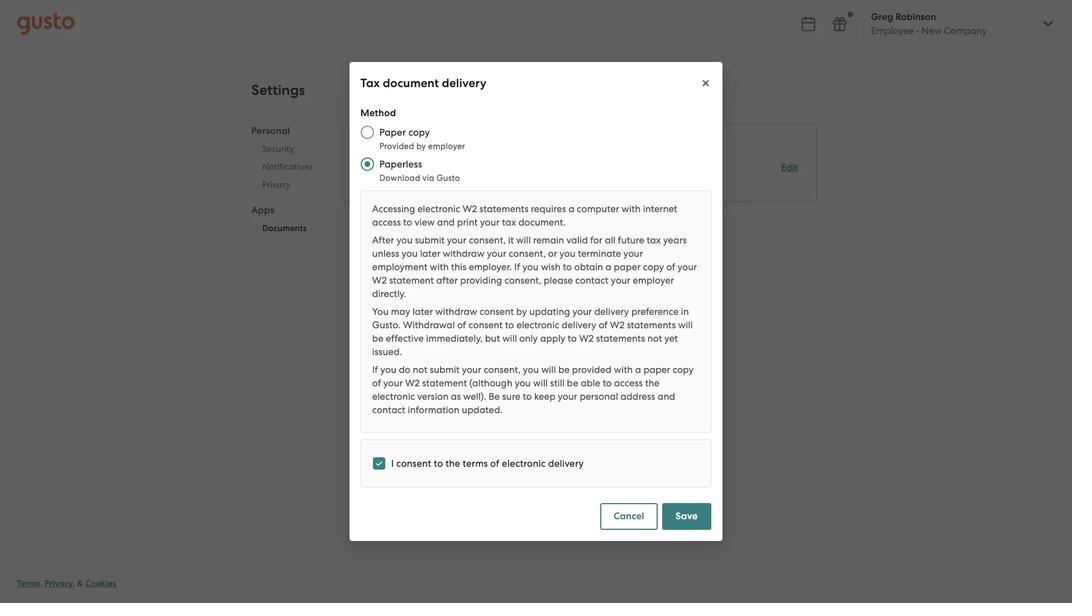 Task type: locate. For each thing, give the bounding box(es) containing it.
w2 inside the after you submit your consent, it will remain valid for all future tax years unless you later withdraw your consent, or you terminate your employment with this employer. if you wish to obtain a paper copy of your w2
[[372, 275, 387, 286]]

notifications
[[262, 162, 313, 172]]

statements not yet issued.
[[372, 333, 678, 357]]

if
[[515, 261, 520, 273], [372, 364, 378, 375]]

privacy link left &
[[44, 579, 73, 589]]

of down years
[[667, 261, 676, 273]]

0 vertical spatial employer
[[428, 141, 466, 151]]

as
[[451, 391, 461, 402]]

after you submit your consent, it will remain valid for all future tax years unless you later withdraw your consent, or you terminate your employment with this employer. if you wish to obtain a paper copy of your w2
[[372, 235, 697, 286]]

a right requires
[[569, 203, 575, 214]]

your inside statements requires a computer with internet access to view and print your tax document.
[[480, 217, 500, 228]]

consent, down wish
[[505, 275, 542, 286]]

Paperless radio
[[355, 152, 380, 176]]

by up statements will be effective immediately, but will only apply to on the bottom of page
[[516, 306, 527, 317]]

0 vertical spatial consent
[[480, 306, 514, 317]]

group
[[251, 125, 324, 241]]

statements will be effective immediately, but will only apply to
[[372, 319, 693, 344]]

access inside statements requires a computer with internet access to view and print your tax document.
[[372, 217, 401, 228]]

,
[[40, 579, 42, 589], [73, 579, 75, 589]]

not inside statements not yet issued.
[[648, 333, 662, 344]]

1 horizontal spatial not
[[648, 333, 662, 344]]

gusto navigation element
[[0, 48, 167, 93]]

1 vertical spatial by
[[516, 306, 527, 317]]

be
[[372, 333, 384, 344], [559, 364, 570, 375], [567, 377, 579, 389]]

account menu element
[[857, 0, 1055, 47]]

you
[[372, 306, 389, 317]]

0 vertical spatial by
[[417, 141, 426, 151]]

requires
[[531, 203, 567, 214]]

later up after at the top left of page
[[420, 248, 441, 259]]

1 vertical spatial privacy
[[44, 579, 73, 589]]

i
[[391, 458, 394, 469]]

0 horizontal spatial if
[[372, 364, 378, 375]]

1 horizontal spatial a
[[606, 261, 612, 273]]

contact down obtain
[[576, 275, 609, 286]]

personal
[[580, 391, 619, 402]]

you may later withdraw consent by updating your delivery preference in gusto. withdrawal of consent to electronic delivery of
[[372, 306, 689, 331]]

by inside 'you may later withdraw consent by updating your delivery preference in gusto. withdrawal of consent to electronic delivery of'
[[516, 306, 527, 317]]

submit up as
[[430, 364, 460, 375]]

will up keep
[[533, 377, 548, 389]]

consent, inside statement after providing consent, please contact your employer directly.
[[505, 275, 542, 286]]

years
[[664, 235, 687, 246]]

&
[[77, 579, 83, 589]]

settings
[[251, 82, 305, 99]]

you left the "do"
[[381, 364, 397, 375]]

employer up preference
[[633, 275, 674, 286]]

electronic up only
[[517, 319, 560, 331]]

2 , from the left
[[73, 579, 75, 589]]

statements inside statements requires a computer with internet access to view and print your tax document.
[[480, 203, 529, 214]]

1 horizontal spatial if
[[515, 261, 520, 273]]

tax document delivery
[[361, 76, 487, 90]]

electronic right terms
[[502, 458, 546, 469]]

you up employment
[[402, 248, 418, 259]]

1 vertical spatial statements
[[627, 319, 676, 331]]

access up address
[[614, 377, 643, 389]]

1 horizontal spatial contact
[[576, 275, 609, 286]]

to up personal
[[603, 377, 612, 389]]

with up address
[[614, 364, 633, 375]]

1 vertical spatial document
[[379, 161, 424, 173]]

version
[[418, 391, 449, 402]]

0 horizontal spatial tax
[[502, 217, 516, 228]]

0 horizontal spatial ,
[[40, 579, 42, 589]]

and
[[437, 217, 455, 228], [658, 391, 676, 402]]

access down accessing
[[372, 217, 401, 228]]

1 vertical spatial the
[[446, 458, 461, 469]]

1 vertical spatial withdraw
[[436, 306, 477, 317]]

of down the issued.
[[372, 377, 381, 389]]

tax document delivery paper copy
[[361, 161, 463, 187]]

after
[[372, 235, 395, 246]]

be right still
[[567, 377, 579, 389]]

if down the issued.
[[372, 364, 378, 375]]

the inside statement (although you will still be able to access the electronic version as well). be sure to keep your personal address and contact information updated.
[[645, 377, 660, 389]]

statements inside statements not yet issued.
[[596, 333, 645, 344]]

0 vertical spatial be
[[372, 333, 384, 344]]

your right the updating at the bottom of the page
[[573, 306, 592, 317]]

apps
[[251, 204, 274, 216]]

statements down preference
[[627, 319, 676, 331]]

withdraw up "immediately,"
[[436, 306, 477, 317]]

with left internet
[[622, 203, 641, 214]]

to left view
[[403, 217, 413, 228]]

security link
[[251, 140, 324, 158]]

0 vertical spatial later
[[420, 248, 441, 259]]

consent,
[[469, 235, 506, 246], [509, 248, 546, 259], [505, 275, 542, 286], [484, 364, 521, 375]]

immediately,
[[426, 333, 483, 344]]

your down still
[[558, 391, 578, 402]]

0 horizontal spatial not
[[413, 364, 428, 375]]

statement for after
[[389, 275, 434, 286]]

0 horizontal spatial contact
[[372, 404, 406, 415]]

statement down employment
[[389, 275, 434, 286]]

to right apply
[[568, 333, 577, 344]]

1 vertical spatial if
[[372, 364, 378, 375]]

0 vertical spatial the
[[645, 377, 660, 389]]

1 horizontal spatial employer
[[633, 275, 674, 286]]

accessing
[[372, 203, 415, 214]]

0 vertical spatial tax
[[502, 217, 516, 228]]

paper up address
[[644, 364, 671, 375]]

later up the withdrawal
[[413, 306, 433, 317]]

1 vertical spatial employer
[[633, 275, 674, 286]]

0 horizontal spatial the
[[446, 458, 461, 469]]

2 horizontal spatial a
[[635, 364, 641, 375]]

tax inside statements requires a computer with internet access to view and print your tax document.
[[502, 217, 516, 228]]

1 vertical spatial tax
[[647, 235, 661, 246]]

via
[[423, 173, 435, 183]]

document inside tax document delivery paper copy
[[379, 161, 424, 173]]

submit down view
[[415, 235, 445, 246]]

1 horizontal spatial ,
[[73, 579, 75, 589]]

provided
[[572, 364, 612, 375]]

0 vertical spatial paper
[[380, 127, 406, 138]]

privacy left &
[[44, 579, 73, 589]]

be
[[489, 391, 500, 402]]

1 horizontal spatial by
[[516, 306, 527, 317]]

tax
[[361, 76, 380, 90], [361, 161, 376, 173]]

withdraw inside 'you may later withdraw consent by updating your delivery preference in gusto. withdrawal of consent to electronic delivery of'
[[436, 306, 477, 317]]

statements requires a computer with internet access to view and print your tax document.
[[372, 203, 678, 228]]

1 vertical spatial paper
[[361, 175, 386, 187]]

1 vertical spatial consent
[[469, 319, 503, 331]]

not left "yet"
[[648, 333, 662, 344]]

statements inside statements will be effective immediately, but will only apply to
[[627, 319, 676, 331]]

2 vertical spatial be
[[567, 377, 579, 389]]

1 horizontal spatial paper
[[644, 364, 671, 375]]

copy inside the after you submit your consent, it will remain valid for all future tax years unless you later withdraw your consent, or you terminate your employment with this employer. if you wish to obtain a paper copy of your w2
[[643, 261, 664, 273]]

future
[[618, 235, 645, 246]]

statement inside statement (although you will still be able to access the electronic version as well). be sure to keep your personal address and contact information updated.
[[422, 377, 467, 389]]

remain
[[533, 235, 564, 246]]

and right view
[[437, 217, 455, 228]]

0 vertical spatial statement
[[389, 275, 434, 286]]

a down terminate
[[606, 261, 612, 273]]

employer up gusto
[[428, 141, 466, 151]]

0 horizontal spatial access
[[372, 217, 401, 228]]

will right it
[[517, 235, 531, 246]]

0 vertical spatial withdraw
[[443, 248, 485, 259]]

tax inside "tax document delivery" dialog
[[361, 76, 380, 90]]

1 vertical spatial be
[[559, 364, 570, 375]]

copy down paperless
[[389, 175, 410, 187]]

1 vertical spatial a
[[606, 261, 612, 273]]

if up statement after providing consent, please contact your employer directly.
[[515, 261, 520, 273]]

terminate
[[578, 248, 621, 259]]

consent, up (although at the bottom
[[484, 364, 521, 375]]

preferences group
[[361, 138, 798, 188]]

0 vertical spatial privacy
[[262, 180, 291, 190]]

0 vertical spatial access
[[372, 217, 401, 228]]

not right the "do"
[[413, 364, 428, 375]]

statement inside statement after providing consent, please contact your employer directly.
[[389, 275, 434, 286]]

to up statements not yet issued.
[[505, 319, 514, 331]]

0 vertical spatial tax
[[361, 76, 380, 90]]

electronic down the "do"
[[372, 391, 415, 402]]

edit link
[[781, 162, 798, 174]]

1 horizontal spatial privacy link
[[251, 176, 324, 194]]

withdrawal
[[403, 319, 455, 331]]

privacy down notifications
[[262, 180, 291, 190]]

will down in
[[678, 319, 693, 331]]

0 horizontal spatial privacy link
[[44, 579, 73, 589]]

your down future
[[624, 248, 643, 259]]

will up still
[[542, 364, 556, 375]]

and inside statements requires a computer with internet access to view and print your tax document.
[[437, 217, 455, 228]]

not
[[648, 333, 662, 344], [413, 364, 428, 375]]

1 horizontal spatial privacy
[[262, 180, 291, 190]]

you
[[397, 235, 413, 246], [402, 248, 418, 259], [560, 248, 576, 259], [523, 261, 539, 273], [381, 364, 397, 375], [523, 364, 539, 375], [515, 377, 531, 389]]

paper
[[614, 261, 641, 273], [644, 364, 671, 375]]

privacy link down notifications
[[251, 176, 324, 194]]

0 vertical spatial with
[[622, 203, 641, 214]]

0 vertical spatial contact
[[576, 275, 609, 286]]

1 vertical spatial paper
[[644, 364, 671, 375]]

by
[[417, 141, 426, 151], [516, 306, 527, 317]]

1 vertical spatial tax
[[361, 161, 376, 173]]

0 horizontal spatial by
[[417, 141, 426, 151]]

tax inside the after you submit your consent, it will remain valid for all future tax years unless you later withdraw your consent, or you terminate your employment with this employer. if you wish to obtain a paper copy of your w2
[[647, 235, 661, 246]]

tax
[[502, 217, 516, 228], [647, 235, 661, 246]]

contact inside statement after providing consent, please contact your employer directly.
[[576, 275, 609, 286]]

to up please
[[563, 261, 572, 273]]

1 horizontal spatial tax
[[647, 235, 661, 246]]

save
[[676, 510, 698, 522]]

tax up method
[[361, 76, 380, 90]]

terms
[[17, 579, 40, 589]]

0 vertical spatial statements
[[480, 203, 529, 214]]

tax up it
[[502, 217, 516, 228]]

later inside 'you may later withdraw consent by updating your delivery preference in gusto. withdrawal of consent to electronic delivery of'
[[413, 306, 433, 317]]

1 vertical spatial contact
[[372, 404, 406, 415]]

your
[[480, 217, 500, 228], [447, 235, 467, 246], [487, 248, 507, 259], [624, 248, 643, 259], [678, 261, 697, 273], [611, 275, 631, 286], [573, 306, 592, 317], [462, 364, 482, 375], [384, 377, 403, 389], [558, 391, 578, 402]]

document inside dialog
[[383, 76, 439, 90]]

1 horizontal spatial access
[[614, 377, 643, 389]]

cancel button
[[601, 503, 658, 530]]

with up after at the top left of page
[[430, 261, 449, 273]]

will inside statement (although you will still be able to access the electronic version as well). be sure to keep your personal address and contact information updated.
[[533, 377, 548, 389]]

of right terms
[[491, 458, 500, 469]]

statement up as
[[422, 377, 467, 389]]

1 vertical spatial and
[[658, 391, 676, 402]]

statements for requires
[[480, 203, 529, 214]]

and right address
[[658, 391, 676, 402]]

consent
[[480, 306, 514, 317], [469, 319, 503, 331], [397, 458, 432, 469]]

of up provided
[[599, 319, 608, 331]]

0 vertical spatial paper
[[614, 261, 641, 273]]

0 vertical spatial submit
[[415, 235, 445, 246]]

paper down future
[[614, 261, 641, 273]]

electronic
[[418, 203, 461, 214], [517, 319, 560, 331], [372, 391, 415, 402], [502, 458, 546, 469]]

contact down the "do"
[[372, 404, 406, 415]]

be inside statements will be effective immediately, but will only apply to
[[372, 333, 384, 344]]

if inside the after you submit your consent, it will remain valid for all future tax years unless you later withdraw your consent, or you terminate your employment with this employer. if you wish to obtain a paper copy of your w2
[[515, 261, 520, 273]]

document down provided
[[379, 161, 424, 173]]

1 horizontal spatial and
[[658, 391, 676, 402]]

0 vertical spatial document
[[383, 76, 439, 90]]

paper down paperless
[[361, 175, 386, 187]]

0 vertical spatial if
[[515, 261, 520, 273]]

0 vertical spatial and
[[437, 217, 455, 228]]

copy inside tax document delivery paper copy
[[389, 175, 410, 187]]

employer
[[428, 141, 466, 151], [633, 275, 674, 286]]

this
[[451, 261, 467, 273]]

obtain
[[575, 261, 603, 273]]

1 vertical spatial not
[[413, 364, 428, 375]]

your right print
[[480, 217, 500, 228]]

with
[[622, 203, 641, 214], [430, 261, 449, 273], [614, 364, 633, 375]]

copy up provided by employer
[[409, 127, 430, 138]]

your down terminate
[[611, 275, 631, 286]]

2 vertical spatial statements
[[596, 333, 645, 344]]

the up address
[[645, 377, 660, 389]]

electronic inside 'you may later withdraw consent by updating your delivery preference in gusto. withdrawal of consent to electronic delivery of'
[[517, 319, 560, 331]]

0 horizontal spatial paper
[[614, 261, 641, 273]]

withdraw up this
[[443, 248, 485, 259]]

terms link
[[17, 579, 40, 589]]

providing
[[461, 275, 502, 286]]

for
[[591, 235, 603, 246]]

1 vertical spatial access
[[614, 377, 643, 389]]

1 vertical spatial statement
[[422, 377, 467, 389]]

paper up preferences at the left of the page
[[380, 127, 406, 138]]

a inside the after you submit your consent, it will remain valid for all future tax years unless you later withdraw your consent, or you terminate your employment with this employer. if you wish to obtain a paper copy of your w2
[[606, 261, 612, 273]]

statements up provided
[[596, 333, 645, 344]]

Paper copy radio
[[355, 120, 380, 145]]

tax inside tax document delivery paper copy
[[361, 161, 376, 173]]

privacy
[[262, 180, 291, 190], [44, 579, 73, 589]]

0 vertical spatial a
[[569, 203, 575, 214]]

your down the "do"
[[384, 377, 403, 389]]

download
[[380, 173, 421, 183]]

statements for will
[[627, 319, 676, 331]]

preferences
[[361, 139, 425, 154]]

0 horizontal spatial and
[[437, 217, 455, 228]]

a up address
[[635, 364, 641, 375]]

the left terms
[[446, 458, 461, 469]]

will
[[517, 235, 531, 246], [678, 319, 693, 331], [503, 333, 517, 344], [542, 364, 556, 375], [533, 377, 548, 389]]

by down paper copy
[[417, 141, 426, 151]]

document for tax document delivery
[[383, 76, 439, 90]]

gusto
[[437, 173, 460, 183]]

statement
[[389, 275, 434, 286], [422, 377, 467, 389]]

the
[[645, 377, 660, 389], [446, 458, 461, 469]]

2 vertical spatial a
[[635, 364, 641, 375]]

1 vertical spatial submit
[[430, 364, 460, 375]]

you up 'sure'
[[515, 377, 531, 389]]

2 vertical spatial with
[[614, 364, 633, 375]]

document
[[383, 76, 439, 90], [379, 161, 424, 173]]

copy inside if you do not submit your consent, you will be provided with a paper copy of your
[[673, 364, 694, 375]]

may
[[391, 306, 411, 317]]

document up method
[[383, 76, 439, 90]]

0 horizontal spatial privacy
[[44, 579, 73, 589]]

statement after providing consent, please contact your employer directly.
[[372, 275, 674, 299]]

copy down years
[[643, 261, 664, 273]]

1 vertical spatial privacy link
[[44, 579, 73, 589]]

1 horizontal spatial the
[[645, 377, 660, 389]]

be down gusto.
[[372, 333, 384, 344]]

w2
[[463, 203, 478, 214], [372, 275, 387, 286], [610, 319, 625, 331], [579, 333, 594, 344], [406, 377, 420, 389]]

to inside the after you submit your consent, it will remain valid for all future tax years unless you later withdraw your consent, or you terminate your employment with this employer. if you wish to obtain a paper copy of your w2
[[563, 261, 572, 273]]

statements up it
[[480, 203, 529, 214]]

paper inside the after you submit your consent, it will remain valid for all future tax years unless you later withdraw your consent, or you terminate your employment with this employer. if you wish to obtain a paper copy of your w2
[[614, 261, 641, 273]]

0 vertical spatial not
[[648, 333, 662, 344]]

1 vertical spatial later
[[413, 306, 433, 317]]

to right 'sure'
[[523, 391, 532, 402]]

copy down "yet"
[[673, 364, 694, 375]]

to inside 'you may later withdraw consent by updating your delivery preference in gusto. withdrawal of consent to electronic delivery of'
[[505, 319, 514, 331]]

copy
[[409, 127, 430, 138], [389, 175, 410, 187], [643, 261, 664, 273], [673, 364, 694, 375]]

0 horizontal spatial a
[[569, 203, 575, 214]]

to inside statements requires a computer with internet access to view and print your tax document.
[[403, 217, 413, 228]]

paper
[[380, 127, 406, 138], [361, 175, 386, 187]]

tax down preferences at the left of the page
[[361, 161, 376, 173]]

tax left years
[[647, 235, 661, 246]]

be up still
[[559, 364, 570, 375]]

1 vertical spatial with
[[430, 261, 449, 273]]



Task type: vqa. For each thing, say whether or not it's contained in the screenshot.
Add to the middle
no



Task type: describe. For each thing, give the bounding box(es) containing it.
notifications link
[[251, 158, 324, 176]]

contact inside statement (although you will still be able to access the electronic version as well). be sure to keep your personal address and contact information updated.
[[372, 404, 406, 415]]

i consent to the terms of electronic delivery
[[391, 458, 584, 469]]

you right the after
[[397, 235, 413, 246]]

group containing personal
[[251, 125, 324, 241]]

it
[[508, 235, 514, 246]]

your down years
[[678, 261, 697, 273]]

or
[[548, 248, 557, 259]]

with inside statements requires a computer with internet access to view and print your tax document.
[[622, 203, 641, 214]]

able
[[581, 377, 601, 389]]

if inside if you do not submit your consent, you will be provided with a paper copy of your
[[372, 364, 378, 375]]

to inside statements will be effective immediately, but will only apply to
[[568, 333, 577, 344]]

consent, inside if you do not submit your consent, you will be provided with a paper copy of your
[[484, 364, 521, 375]]

(although
[[470, 377, 513, 389]]

paper inside if you do not submit your consent, you will be provided with a paper copy of your
[[644, 364, 671, 375]]

of inside the after you submit your consent, it will remain valid for all future tax years unless you later withdraw your consent, or you terminate your employment with this employer. if you wish to obtain a paper copy of your w2
[[667, 261, 676, 273]]

electronic inside statement (although you will still be able to access the electronic version as well). be sure to keep your personal address and contact information updated.
[[372, 391, 415, 402]]

0 horizontal spatial employer
[[428, 141, 466, 151]]

keep
[[535, 391, 556, 402]]

electronic up view
[[418, 203, 461, 214]]

paper copy
[[380, 127, 430, 138]]

to left terms
[[434, 458, 443, 469]]

effective
[[386, 333, 424, 344]]

home image
[[17, 13, 75, 35]]

you right or
[[560, 248, 576, 259]]

accessing electronic w2
[[372, 203, 478, 214]]

will inside if you do not submit your consent, you will be provided with a paper copy of your
[[542, 364, 556, 375]]

preference
[[632, 306, 679, 317]]

statement for (although
[[422, 377, 467, 389]]

address
[[621, 391, 656, 402]]

tax document delivery element
[[361, 161, 798, 188]]

employer inside statement after providing consent, please contact your employer directly.
[[633, 275, 674, 286]]

updating
[[530, 306, 570, 317]]

with inside if you do not submit your consent, you will be provided with a paper copy of your
[[614, 364, 633, 375]]

document.
[[519, 217, 566, 228]]

and inside statement (although you will still be able to access the electronic version as well). be sure to keep your personal address and contact information updated.
[[658, 391, 676, 402]]

submit inside if you do not submit your consent, you will be provided with a paper copy of your
[[430, 364, 460, 375]]

paperless
[[380, 159, 423, 170]]

statement (although you will still be able to access the electronic version as well). be sure to keep your personal address and contact information updated.
[[372, 377, 676, 415]]

be inside statement (although you will still be able to access the electronic version as well). be sure to keep your personal address and contact information updated.
[[567, 377, 579, 389]]

do
[[399, 364, 411, 375]]

0 vertical spatial privacy link
[[251, 176, 324, 194]]

information
[[408, 404, 460, 415]]

provided by employer
[[380, 141, 466, 151]]

documents link
[[251, 219, 324, 237]]

print
[[457, 217, 478, 228]]

be inside if you do not submit your consent, you will be provided with a paper copy of your
[[559, 364, 570, 375]]

well).
[[463, 391, 487, 402]]

terms , privacy , & cookies
[[17, 579, 116, 589]]

withdraw inside the after you submit your consent, it will remain valid for all future tax years unless you later withdraw your consent, or you terminate your employment with this employer. if you wish to obtain a paper copy of your w2
[[443, 248, 485, 259]]

yet
[[665, 333, 678, 344]]

still
[[550, 377, 565, 389]]

edit
[[781, 162, 798, 174]]

your inside 'you may later withdraw consent by updating your delivery preference in gusto. withdrawal of consent to electronic delivery of'
[[573, 306, 592, 317]]

tax for future
[[647, 235, 661, 246]]

of inside if you do not submit your consent, you will be provided with a paper copy of your
[[372, 377, 381, 389]]

only
[[520, 333, 538, 344]]

save button
[[663, 503, 711, 530]]

terms
[[463, 458, 488, 469]]

statements for not
[[596, 333, 645, 344]]

will right "but"
[[503, 333, 517, 344]]

cancel
[[614, 510, 645, 522]]

provided
[[380, 141, 415, 151]]

submit inside the after you submit your consent, it will remain valid for all future tax years unless you later withdraw your consent, or you terminate your employment with this employer. if you wish to obtain a paper copy of your w2
[[415, 235, 445, 246]]

paper inside tax document delivery paper copy
[[361, 175, 386, 187]]

tax document delivery dialog
[[350, 62, 723, 541]]

I consent to the terms of electronic delivery checkbox
[[367, 451, 391, 476]]

2 vertical spatial consent
[[397, 458, 432, 469]]

your down print
[[447, 235, 467, 246]]

cookies
[[85, 579, 116, 589]]

directly.
[[372, 288, 407, 299]]

consent, left it
[[469, 235, 506, 246]]

in
[[681, 306, 689, 317]]

your up (although at the bottom
[[462, 364, 482, 375]]

of up "immediately,"
[[458, 319, 466, 331]]

document for tax document delivery paper copy
[[379, 161, 424, 173]]

download via gusto
[[380, 173, 460, 183]]

updated.
[[462, 404, 503, 415]]

issued.
[[372, 346, 402, 357]]

documents
[[262, 223, 307, 233]]

your inside statement (although you will still be able to access the electronic version as well). be sure to keep your personal address and contact information updated.
[[558, 391, 578, 402]]

computer
[[577, 203, 620, 214]]

all
[[605, 235, 616, 246]]

personal
[[251, 125, 290, 137]]

method
[[361, 107, 396, 119]]

consent, down it
[[509, 248, 546, 259]]

will inside the after you submit your consent, it will remain valid for all future tax years unless you later withdraw your consent, or you terminate your employment with this employer. if you wish to obtain a paper copy of your w2
[[517, 235, 531, 246]]

gusto.
[[372, 319, 401, 331]]

view
[[415, 217, 435, 228]]

your up employer.
[[487, 248, 507, 259]]

wish
[[541, 261, 561, 273]]

access inside statement (although you will still be able to access the electronic version as well). be sure to keep your personal address and contact information updated.
[[614, 377, 643, 389]]

privacy inside 'group'
[[262, 180, 291, 190]]

with inside the after you submit your consent, it will remain valid for all future tax years unless you later withdraw your consent, or you terminate your employment with this employer. if you wish to obtain a paper copy of your w2
[[430, 261, 449, 273]]

delivery inside tax document delivery paper copy
[[426, 161, 463, 173]]

tax for tax document delivery paper copy
[[361, 161, 376, 173]]

not inside if you do not submit your consent, you will be provided with a paper copy of your
[[413, 364, 428, 375]]

employment
[[372, 261, 428, 273]]

your inside statement after providing consent, please contact your employer directly.
[[611, 275, 631, 286]]

internet
[[643, 203, 678, 214]]

tax for your
[[502, 217, 516, 228]]

security
[[262, 144, 294, 154]]

if you do not submit your consent, you will be provided with a paper copy of your
[[372, 364, 694, 389]]

1 , from the left
[[40, 579, 42, 589]]

you inside statement (although you will still be able to access the electronic version as well). be sure to keep your personal address and contact information updated.
[[515, 377, 531, 389]]

after
[[437, 275, 458, 286]]

you down statements not yet issued.
[[523, 364, 539, 375]]

you left wish
[[523, 261, 539, 273]]

cookies button
[[85, 577, 116, 590]]

tax for tax document delivery
[[361, 76, 380, 90]]

but
[[485, 333, 500, 344]]

apply
[[541, 333, 566, 344]]

a inside statements requires a computer with internet access to view and print your tax document.
[[569, 203, 575, 214]]

please
[[544, 275, 573, 286]]

valid
[[567, 235, 588, 246]]

sure
[[503, 391, 521, 402]]

later inside the after you submit your consent, it will remain valid for all future tax years unless you later withdraw your consent, or you terminate your employment with this employer. if you wish to obtain a paper copy of your w2
[[420, 248, 441, 259]]

a inside if you do not submit your consent, you will be provided with a paper copy of your
[[635, 364, 641, 375]]

paper inside "tax document delivery" dialog
[[380, 127, 406, 138]]

employer.
[[469, 261, 512, 273]]

unless
[[372, 248, 400, 259]]



